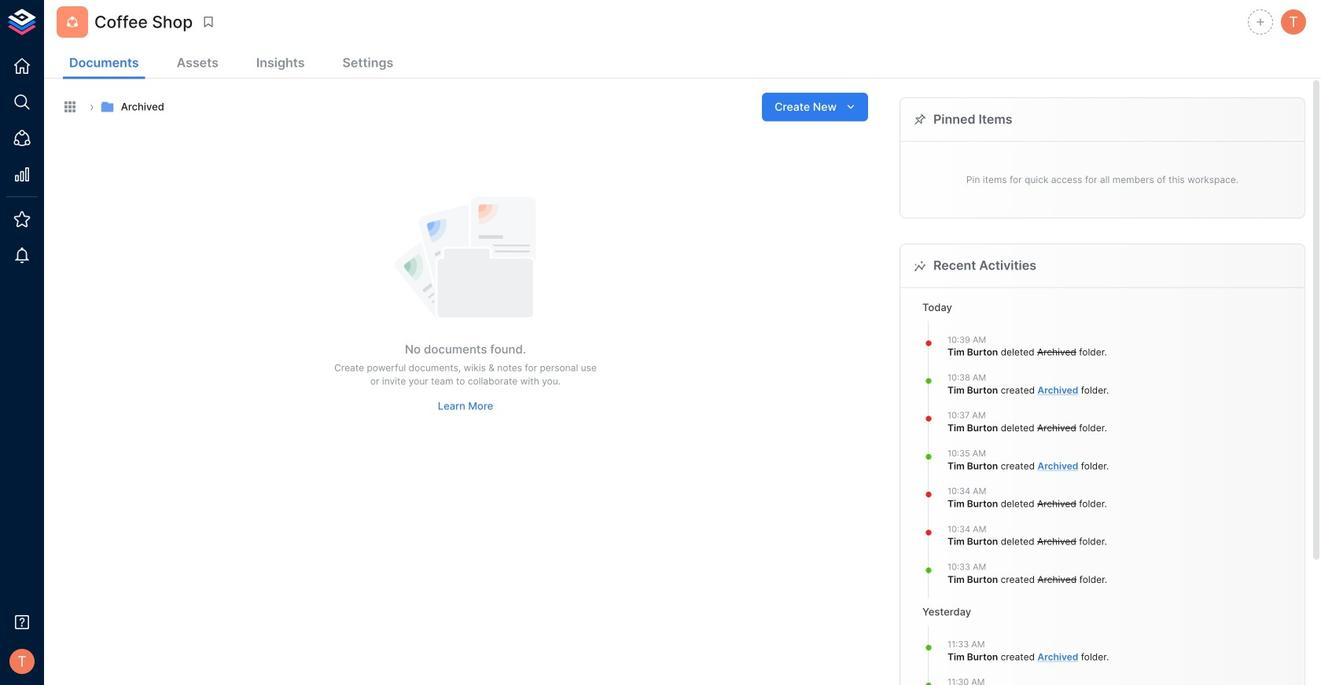 Task type: describe. For each thing, give the bounding box(es) containing it.
bookmark image
[[201, 15, 216, 29]]



Task type: vqa. For each thing, say whether or not it's contained in the screenshot.
comments image
no



